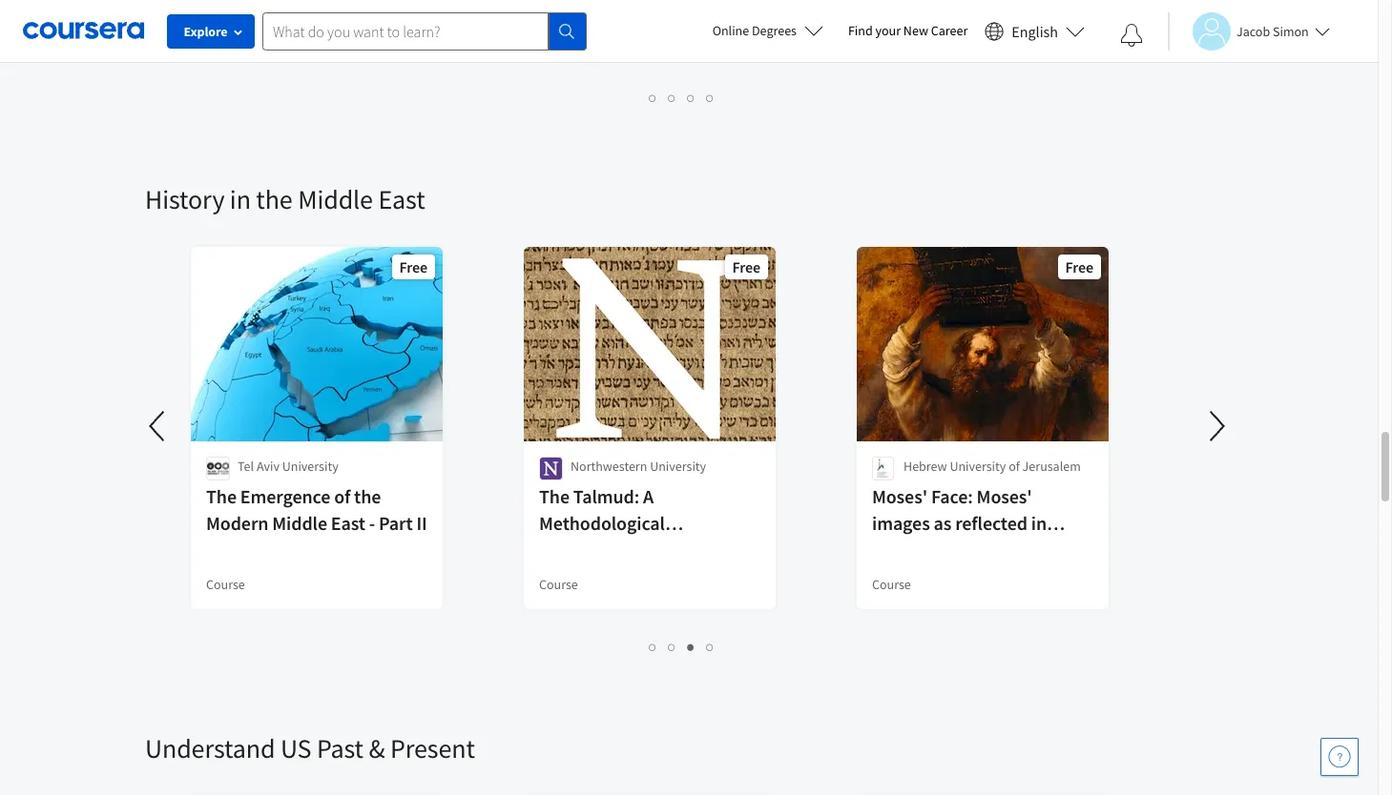 Task type: describe. For each thing, give the bounding box(es) containing it.
2 button for 1 button corresponding to second 3 button from the bottom
[[663, 87, 682, 109]]

2 for first 3 button from the bottom of the page
[[668, 638, 676, 656]]

degrees
[[752, 22, 797, 39]]

chevron down image
[[73, 29, 87, 42]]

4 for 4 "button" related to second 3 button from the bottom
[[707, 89, 714, 107]]

understand us past & present link
[[145, 732, 475, 766]]

emergence
[[240, 485, 330, 509]]

your
[[875, 22, 901, 39]]

reflected
[[955, 511, 1028, 535]]

literature
[[933, 538, 1008, 562]]

online
[[712, 22, 749, 39]]

career
[[931, 22, 968, 39]]

free for the talmud: a methodological introduction
[[732, 258, 760, 277]]

university for moses'
[[950, 458, 1006, 475]]

english button
[[977, 0, 1093, 62]]

coursera image
[[23, 16, 144, 46]]

northwestern university
[[571, 458, 706, 475]]

part
[[379, 511, 413, 535]]

english
[[1012, 21, 1058, 41]]

present
[[390, 732, 475, 766]]

moses' face: moses' images as reflected in jewish literature
[[872, 485, 1047, 562]]

find your new career link
[[839, 19, 977, 43]]

history in the middle east carousel element
[[135, 125, 1240, 675]]

1 for 2 button in the history in the middle east carousel element
[[649, 638, 657, 656]]

the emergence of the modern middle east - part ii
[[206, 485, 427, 535]]

the for the emergence of the modern middle east - part ii
[[206, 485, 237, 509]]

a
[[643, 485, 654, 509]]

2 button for 1 button within the history in the middle east carousel element
[[663, 636, 682, 658]]

tel
[[238, 458, 254, 475]]

2 3 button from the top
[[682, 636, 701, 658]]

jerusalem
[[1023, 458, 1081, 475]]

1 for 2 button corresponding to 1 button corresponding to second 3 button from the bottom
[[649, 89, 657, 107]]

2 course link from the left
[[522, 0, 778, 62]]

as
[[934, 511, 952, 535]]

1 university from the left
[[282, 458, 338, 475]]

east inside the emergence of the modern middle east - part ii
[[331, 511, 365, 535]]

1 button for first 3 button from the bottom of the page
[[644, 636, 663, 658]]

understand us past & present carousel element
[[145, 675, 1233, 796]]

explore
[[184, 23, 228, 40]]

modern
[[206, 511, 268, 535]]

list inside history in the middle east carousel element
[[193, 636, 1171, 658]]

free for moses' face: moses' images as reflected in jewish literature
[[1065, 258, 1094, 277]]

1 3 button from the top
[[682, 87, 701, 109]]

4 for 4 "button" within the history in the middle east carousel element
[[707, 638, 714, 656]]

ii
[[416, 511, 427, 535]]

methodological
[[539, 511, 665, 535]]

3 course link from the left
[[855, 0, 1111, 62]]

in inside moses' face: moses' images as reflected in jewish literature
[[1031, 511, 1047, 535]]

What do you want to learn? text field
[[262, 12, 549, 50]]

jacob simon button
[[1168, 12, 1330, 50]]

hebrew university of jerusalem image
[[872, 457, 894, 481]]



Task type: vqa. For each thing, say whether or not it's contained in the screenshot.
Computer Science: Programming With A Purpose
no



Task type: locate. For each thing, give the bounding box(es) containing it.
find
[[848, 22, 873, 39]]

new
[[903, 22, 928, 39]]

1 vertical spatial east
[[331, 511, 365, 535]]

hebrew university of jerusalem
[[904, 458, 1081, 475]]

1 horizontal spatial course link
[[522, 0, 778, 62]]

university up face:
[[950, 458, 1006, 475]]

2 button inside history in the middle east carousel element
[[663, 636, 682, 658]]

explore button
[[167, 14, 255, 49]]

1 vertical spatial 3
[[687, 638, 695, 656]]

list
[[193, 87, 1171, 109], [193, 636, 1171, 658]]

1 vertical spatial of
[[334, 485, 350, 509]]

1 vertical spatial the
[[354, 485, 381, 509]]

1 button inside history in the middle east carousel element
[[644, 636, 663, 658]]

university
[[282, 458, 338, 475], [650, 458, 706, 475], [950, 458, 1006, 475]]

online degrees button
[[697, 10, 839, 52]]

moses' up images in the right of the page
[[872, 485, 928, 509]]

of
[[1009, 458, 1020, 475], [334, 485, 350, 509]]

2 horizontal spatial course link
[[855, 0, 1111, 62]]

the talmud: a methodological introduction
[[539, 485, 665, 562]]

1 horizontal spatial free
[[732, 258, 760, 277]]

0 vertical spatial of
[[1009, 458, 1020, 475]]

4 button for first 3 button from the bottom of the page
[[701, 636, 720, 658]]

1
[[649, 89, 657, 107], [649, 638, 657, 656]]

hebrew
[[904, 458, 947, 475]]

of right emergence
[[334, 485, 350, 509]]

0 vertical spatial 4 button
[[701, 87, 720, 109]]

2 horizontal spatial university
[[950, 458, 1006, 475]]

1 vertical spatial 2 button
[[663, 636, 682, 658]]

2 4 button from the top
[[701, 636, 720, 658]]

the inside the emergence of the modern middle east - part ii
[[206, 485, 237, 509]]

talmud:
[[573, 485, 639, 509]]

2 for second 3 button from the bottom
[[668, 89, 676, 107]]

3 free from the left
[[1065, 258, 1094, 277]]

university for the
[[650, 458, 706, 475]]

1 list from the top
[[193, 87, 1171, 109]]

1 vertical spatial 4 button
[[701, 636, 720, 658]]

the for the talmud: a methodological introduction
[[539, 485, 570, 509]]

northwestern
[[571, 458, 647, 475]]

2
[[668, 89, 676, 107], [668, 638, 676, 656]]

1 vertical spatial 3 button
[[682, 636, 701, 658]]

4 button
[[701, 87, 720, 109], [701, 636, 720, 658]]

3 for 4 "button" within the history in the middle east carousel element
[[687, 638, 695, 656]]

the up -
[[354, 485, 381, 509]]

&
[[369, 732, 385, 766]]

help center image
[[1328, 746, 1351, 769]]

None search field
[[262, 12, 587, 50]]

2 horizontal spatial free
[[1065, 258, 1094, 277]]

2 inside history in the middle east carousel element
[[668, 638, 676, 656]]

0 horizontal spatial university
[[282, 458, 338, 475]]

1 4 from the top
[[707, 89, 714, 107]]

1 horizontal spatial university
[[650, 458, 706, 475]]

1 vertical spatial 1 button
[[644, 636, 663, 658]]

online degrees
[[712, 22, 797, 39]]

0 horizontal spatial course link
[[189, 0, 445, 62]]

1 horizontal spatial the
[[354, 485, 381, 509]]

jacob simon
[[1237, 22, 1309, 40]]

1 button for second 3 button from the bottom
[[644, 87, 663, 109]]

1 3 from the top
[[687, 89, 695, 107]]

middle
[[298, 182, 373, 217], [272, 511, 327, 535]]

0 vertical spatial the
[[256, 182, 293, 217]]

tel aviv university image
[[206, 457, 230, 481]]

2 list from the top
[[193, 636, 1171, 658]]

0 horizontal spatial east
[[331, 511, 365, 535]]

1 vertical spatial in
[[1031, 511, 1047, 535]]

course
[[206, 27, 245, 44], [539, 27, 578, 44], [872, 27, 911, 44], [206, 576, 245, 594], [539, 576, 578, 594], [872, 576, 911, 594]]

1 2 from the top
[[668, 89, 676, 107]]

the inside the emergence of the modern middle east - part ii
[[354, 485, 381, 509]]

2 4 from the top
[[707, 638, 714, 656]]

previous slide image
[[135, 404, 181, 449]]

0 vertical spatial list
[[193, 87, 1171, 109]]

0 vertical spatial 1 button
[[644, 87, 663, 109]]

0 vertical spatial 2 button
[[663, 87, 682, 109]]

4 inside history in the middle east carousel element
[[707, 638, 714, 656]]

face:
[[931, 485, 973, 509]]

jacob
[[1237, 22, 1270, 40]]

find your new career
[[848, 22, 968, 39]]

east
[[378, 182, 425, 217], [331, 511, 365, 535]]

jewish
[[872, 538, 929, 562]]

the
[[206, 485, 237, 509], [539, 485, 570, 509]]

3
[[687, 89, 695, 107], [687, 638, 695, 656]]

simon
[[1273, 22, 1309, 40]]

-
[[369, 511, 375, 535]]

1 vertical spatial list
[[193, 636, 1171, 658]]

the
[[256, 182, 293, 217], [354, 485, 381, 509]]

4 button up understand us past & present carousel 'element'
[[701, 636, 720, 658]]

4 button inside history in the middle east carousel element
[[701, 636, 720, 658]]

1 horizontal spatial the
[[539, 485, 570, 509]]

the down tel aviv university icon
[[206, 485, 237, 509]]

university up emergence
[[282, 458, 338, 475]]

3 button
[[682, 87, 701, 109], [682, 636, 701, 658]]

2 2 from the top
[[668, 638, 676, 656]]

1 course link from the left
[[189, 0, 445, 62]]

0 vertical spatial middle
[[298, 182, 373, 217]]

history
[[145, 182, 225, 217]]

1 4 button from the top
[[701, 87, 720, 109]]

1 horizontal spatial in
[[1031, 511, 1047, 535]]

list up understand us past & present carousel 'element'
[[193, 636, 1171, 658]]

0 vertical spatial east
[[378, 182, 425, 217]]

free
[[399, 258, 427, 277], [732, 258, 760, 277], [1065, 258, 1094, 277]]

0 horizontal spatial of
[[334, 485, 350, 509]]

1 the from the left
[[206, 485, 237, 509]]

tel aviv university
[[238, 458, 338, 475]]

course link
[[189, 0, 445, 62], [522, 0, 778, 62], [855, 0, 1111, 62]]

the down northwestern university icon
[[539, 485, 570, 509]]

0 vertical spatial 2
[[668, 89, 676, 107]]

3 inside history in the middle east carousel element
[[687, 638, 695, 656]]

2 button
[[663, 87, 682, 109], [663, 636, 682, 658]]

1 moses' from the left
[[872, 485, 928, 509]]

in right history
[[230, 182, 251, 217]]

1 vertical spatial 1
[[649, 638, 657, 656]]

0 vertical spatial 1
[[649, 89, 657, 107]]

of for jerusalem
[[1009, 458, 1020, 475]]

1 inside history in the middle east carousel element
[[649, 638, 657, 656]]

images
[[872, 511, 930, 535]]

next slide image
[[1195, 404, 1240, 449]]

1 vertical spatial middle
[[272, 511, 327, 535]]

of inside the emergence of the modern middle east - part ii
[[334, 485, 350, 509]]

4
[[707, 89, 714, 107], [707, 638, 714, 656]]

2 university from the left
[[650, 458, 706, 475]]

0 vertical spatial 4
[[707, 89, 714, 107]]

the inside "the talmud: a methodological introduction"
[[539, 485, 570, 509]]

northwestern university image
[[539, 457, 563, 481]]

0 horizontal spatial the
[[206, 485, 237, 509]]

in right reflected
[[1031, 511, 1047, 535]]

1 horizontal spatial east
[[378, 182, 425, 217]]

0 horizontal spatial free
[[399, 258, 427, 277]]

0 vertical spatial in
[[230, 182, 251, 217]]

1 vertical spatial 2
[[668, 638, 676, 656]]

1 vertical spatial 4
[[707, 638, 714, 656]]

0 vertical spatial 3 button
[[682, 87, 701, 109]]

of left jerusalem
[[1009, 458, 1020, 475]]

1 button
[[644, 87, 663, 109], [644, 636, 663, 658]]

2 3 from the top
[[687, 638, 695, 656]]

show notifications image
[[1120, 24, 1143, 47]]

the right history
[[256, 182, 293, 217]]

past
[[317, 732, 364, 766]]

4 down "online"
[[707, 89, 714, 107]]

middle inside the emergence of the modern middle east - part ii
[[272, 511, 327, 535]]

1 1 button from the top
[[644, 87, 663, 109]]

understand us past & present
[[145, 732, 475, 766]]

3 for 4 "button" related to second 3 button from the bottom
[[687, 89, 695, 107]]

2 free from the left
[[732, 258, 760, 277]]

aviv
[[257, 458, 280, 475]]

understand
[[145, 732, 275, 766]]

1 2 button from the top
[[663, 87, 682, 109]]

list down "online"
[[193, 87, 1171, 109]]

moses'
[[872, 485, 928, 509], [977, 485, 1032, 509]]

1 1 from the top
[[649, 89, 657, 107]]

3 university from the left
[[950, 458, 1006, 475]]

2 2 button from the top
[[663, 636, 682, 658]]

1 horizontal spatial moses'
[[977, 485, 1032, 509]]

introduction
[[539, 538, 641, 562]]

moses' up reflected
[[977, 485, 1032, 509]]

history in the middle east
[[145, 182, 425, 217]]

1 free from the left
[[399, 258, 427, 277]]

in
[[230, 182, 251, 217], [1031, 511, 1047, 535]]

2 1 button from the top
[[644, 636, 663, 658]]

university up a
[[650, 458, 706, 475]]

0 horizontal spatial in
[[230, 182, 251, 217]]

4 button for second 3 button from the bottom
[[701, 87, 720, 109]]

free for the emergence of the modern middle east - part ii
[[399, 258, 427, 277]]

4 up understand us past & present carousel 'element'
[[707, 638, 714, 656]]

0 horizontal spatial moses'
[[872, 485, 928, 509]]

0 vertical spatial 3
[[687, 89, 695, 107]]

of for the
[[334, 485, 350, 509]]

4 button down "online"
[[701, 87, 720, 109]]

1 horizontal spatial of
[[1009, 458, 1020, 475]]

2 moses' from the left
[[977, 485, 1032, 509]]

0 horizontal spatial the
[[256, 182, 293, 217]]

2 the from the left
[[539, 485, 570, 509]]

us
[[280, 732, 312, 766]]

2 1 from the top
[[649, 638, 657, 656]]



